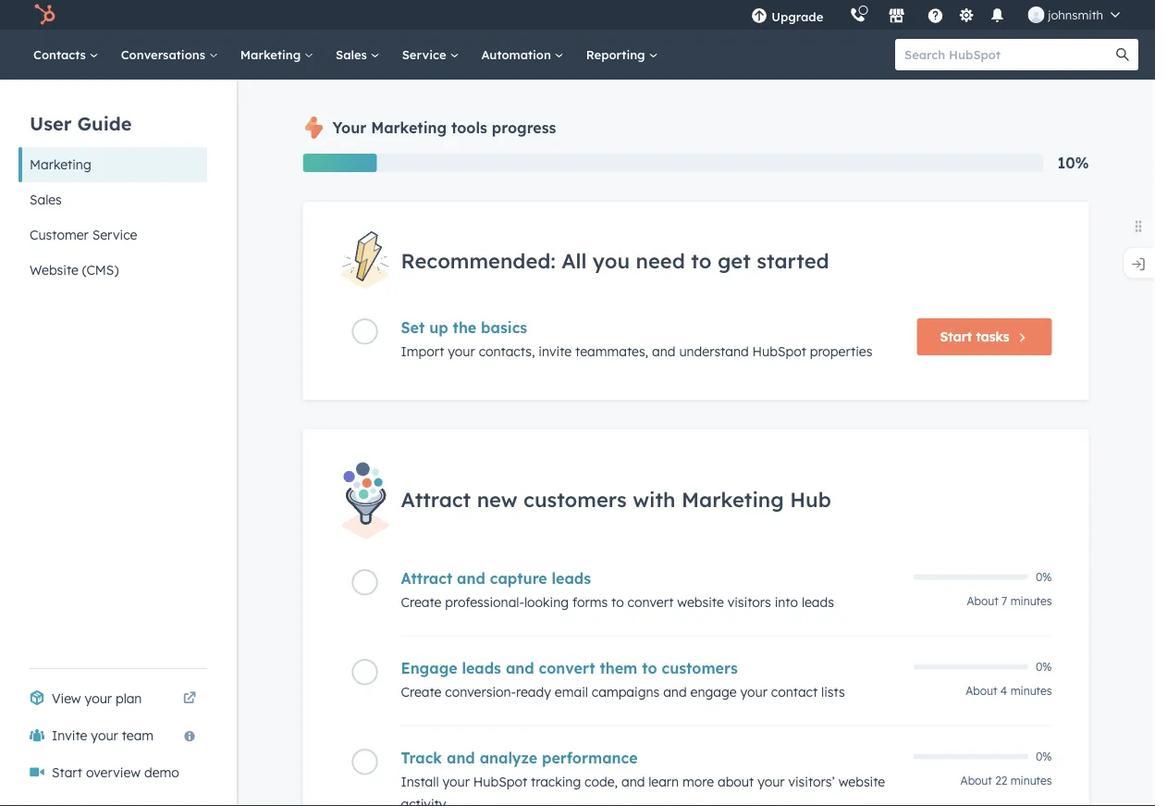 Task type: locate. For each thing, give the bounding box(es) containing it.
3 0% from the top
[[1037, 750, 1053, 764]]

about
[[718, 773, 754, 789]]

1 vertical spatial to
[[612, 594, 624, 610]]

1 vertical spatial about
[[967, 683, 998, 697]]

hubspot down analyze
[[474, 773, 528, 789]]

recommended:
[[401, 247, 556, 273]]

install
[[401, 773, 439, 789]]

tracking
[[531, 773, 581, 789]]

0 vertical spatial hubspot
[[753, 344, 807, 360]]

sales up customer
[[30, 192, 62, 208]]

hubspot left properties
[[753, 344, 807, 360]]

2 vertical spatial leads
[[462, 658, 502, 677]]

help image
[[928, 8, 944, 25]]

hubspot link
[[22, 4, 69, 26]]

customers right new
[[524, 486, 627, 512]]

create down the engage
[[401, 683, 442, 700]]

demo
[[144, 764, 179, 781]]

start down invite
[[52, 764, 82, 781]]

leads up forms
[[552, 569, 591, 587]]

1 vertical spatial customers
[[662, 658, 738, 677]]

user guide views element
[[19, 80, 207, 288]]

and down set up the basics 'button'
[[653, 344, 676, 360]]

invite
[[539, 344, 572, 360]]

about left 4
[[967, 683, 998, 697]]

sales up the your
[[336, 47, 371, 62]]

marketplaces image
[[889, 8, 905, 25]]

start left tasks
[[941, 329, 973, 345]]

and up professional-
[[457, 569, 486, 587]]

marketing
[[240, 47, 305, 62], [371, 118, 447, 137], [30, 156, 91, 173], [682, 486, 785, 512]]

1 vertical spatial attract
[[401, 569, 453, 587]]

progress
[[492, 118, 557, 137]]

1 horizontal spatial sales
[[336, 47, 371, 62]]

2 horizontal spatial to
[[692, 247, 712, 273]]

your inside set up the basics import your contacts, invite teammates, and understand hubspot properties
[[448, 344, 475, 360]]

2 0% from the top
[[1037, 660, 1053, 674]]

website inside attract and capture leads create professional-looking forms to convert website visitors into leads
[[678, 594, 724, 610]]

minutes right the 22
[[1011, 773, 1053, 787]]

hubspot
[[753, 344, 807, 360], [474, 773, 528, 789]]

1 vertical spatial hubspot
[[474, 773, 528, 789]]

your right 'install'
[[443, 773, 470, 789]]

all
[[562, 247, 587, 273]]

1 horizontal spatial convert
[[628, 594, 674, 610]]

attract
[[401, 486, 471, 512], [401, 569, 453, 587]]

service
[[402, 47, 450, 62], [92, 227, 137, 243]]

0 horizontal spatial convert
[[539, 658, 596, 677]]

track and analyze performance button
[[401, 748, 903, 767]]

to
[[692, 247, 712, 273], [612, 594, 624, 610], [643, 658, 658, 677]]

1 minutes from the top
[[1011, 594, 1053, 608]]

2 attract from the top
[[401, 569, 453, 587]]

attract and capture leads button
[[401, 569, 903, 587]]

email
[[555, 683, 589, 700]]

1 horizontal spatial website
[[839, 773, 886, 789]]

convert down attract and capture leads button
[[628, 594, 674, 610]]

contacts,
[[479, 344, 535, 360]]

1 horizontal spatial to
[[643, 658, 658, 677]]

attract inside attract and capture leads create professional-looking forms to convert website visitors into leads
[[401, 569, 453, 587]]

service down the "sales" button
[[92, 227, 137, 243]]

started
[[757, 247, 830, 273]]

1 create from the top
[[401, 594, 442, 610]]

0 horizontal spatial hubspot
[[474, 773, 528, 789]]

to right forms
[[612, 594, 624, 610]]

marketing down user
[[30, 156, 91, 173]]

customers up engage
[[662, 658, 738, 677]]

your right engage
[[741, 683, 768, 700]]

create left professional-
[[401, 594, 442, 610]]

marketing inside marketing button
[[30, 156, 91, 173]]

website right the visitors'
[[839, 773, 886, 789]]

1 vertical spatial leads
[[802, 594, 835, 610]]

start
[[941, 329, 973, 345], [52, 764, 82, 781]]

1 vertical spatial minutes
[[1011, 683, 1053, 697]]

0% up about 22 minutes
[[1037, 750, 1053, 764]]

2 vertical spatial 0%
[[1037, 750, 1053, 764]]

0 horizontal spatial customers
[[524, 486, 627, 512]]

1 horizontal spatial hubspot
[[753, 344, 807, 360]]

10%
[[1058, 154, 1090, 172]]

0 vertical spatial service
[[402, 47, 450, 62]]

view
[[52, 690, 81, 707]]

your left the team
[[91, 727, 118, 744]]

to right them
[[643, 658, 658, 677]]

2 minutes from the top
[[1011, 683, 1053, 697]]

0 vertical spatial website
[[678, 594, 724, 610]]

service link
[[391, 30, 471, 80]]

hubspot inside the track and analyze performance install your hubspot tracking code, and learn more about your visitors' website activity
[[474, 773, 528, 789]]

0 vertical spatial customers
[[524, 486, 627, 512]]

menu
[[739, 0, 1134, 30]]

1 vertical spatial 0%
[[1037, 660, 1053, 674]]

activity
[[401, 795, 446, 806]]

sales link
[[325, 30, 391, 80]]

settings link
[[955, 5, 979, 25]]

convert
[[628, 594, 674, 610], [539, 658, 596, 677]]

22
[[996, 773, 1008, 787]]

attract left new
[[401, 486, 471, 512]]

hubspot inside set up the basics import your contacts, invite teammates, and understand hubspot properties
[[753, 344, 807, 360]]

start inside button
[[941, 329, 973, 345]]

leads right into
[[802, 594, 835, 610]]

minutes right 4
[[1011, 683, 1053, 697]]

attract up professional-
[[401, 569, 453, 587]]

your
[[448, 344, 475, 360], [741, 683, 768, 700], [85, 690, 112, 707], [91, 727, 118, 744], [443, 773, 470, 789], [758, 773, 785, 789]]

upgrade
[[772, 9, 824, 24]]

0 vertical spatial minutes
[[1011, 594, 1053, 608]]

into
[[775, 594, 799, 610]]

0 vertical spatial create
[[401, 594, 442, 610]]

and down engage leads and convert them to customers button
[[664, 683, 687, 700]]

1 horizontal spatial start
[[941, 329, 973, 345]]

1 vertical spatial website
[[839, 773, 886, 789]]

0 vertical spatial 0%
[[1037, 570, 1053, 584]]

to inside engage leads and convert them to customers create conversion-ready email campaigns and engage your contact lists
[[643, 658, 658, 677]]

2 create from the top
[[401, 683, 442, 700]]

3 minutes from the top
[[1011, 773, 1053, 787]]

conversations link
[[110, 30, 229, 80]]

0 horizontal spatial website
[[678, 594, 724, 610]]

0% up about 7 minutes
[[1037, 570, 1053, 584]]

about left 7
[[968, 594, 999, 608]]

convert inside engage leads and convert them to customers create conversion-ready email campaigns and engage your contact lists
[[539, 658, 596, 677]]

1 vertical spatial sales
[[30, 192, 62, 208]]

start overview demo
[[52, 764, 179, 781]]

hub
[[791, 486, 832, 512]]

marketing button
[[19, 147, 207, 182]]

link opens in a new window image
[[183, 688, 196, 710], [183, 692, 196, 705]]

2 vertical spatial about
[[961, 773, 993, 787]]

0 vertical spatial attract
[[401, 486, 471, 512]]

view your plan
[[52, 690, 142, 707]]

engage
[[401, 658, 458, 677]]

service right sales link
[[402, 47, 450, 62]]

customers
[[524, 486, 627, 512], [662, 658, 738, 677]]

your marketing tools progress progress bar
[[303, 154, 377, 172]]

sales
[[336, 47, 371, 62], [30, 192, 62, 208]]

plan
[[116, 690, 142, 707]]

settings image
[[959, 8, 975, 25]]

website
[[678, 594, 724, 610], [839, 773, 886, 789]]

and inside set up the basics import your contacts, invite teammates, and understand hubspot properties
[[653, 344, 676, 360]]

0 vertical spatial sales
[[336, 47, 371, 62]]

0 horizontal spatial leads
[[462, 658, 502, 677]]

visitors'
[[789, 773, 836, 789]]

about 4 minutes
[[967, 683, 1053, 697]]

and inside attract and capture leads create professional-looking forms to convert website visitors into leads
[[457, 569, 486, 587]]

1 0% from the top
[[1037, 570, 1053, 584]]

recommended: all you need to get started
[[401, 247, 830, 273]]

user guide
[[30, 112, 132, 135]]

Search HubSpot search field
[[896, 39, 1123, 70]]

0 vertical spatial convert
[[628, 594, 674, 610]]

and right track
[[447, 748, 475, 767]]

leads
[[552, 569, 591, 587], [802, 594, 835, 610], [462, 658, 502, 677]]

lists
[[822, 683, 846, 700]]

set up the basics button
[[401, 319, 903, 337]]

0% for engage leads and convert them to customers
[[1037, 660, 1053, 674]]

about for engage leads and convert them to customers
[[967, 683, 998, 697]]

minutes right 7
[[1011, 594, 1053, 608]]

2 horizontal spatial leads
[[802, 594, 835, 610]]

and
[[653, 344, 676, 360], [457, 569, 486, 587], [506, 658, 535, 677], [664, 683, 687, 700], [447, 748, 475, 767], [622, 773, 645, 789]]

start for start overview demo
[[52, 764, 82, 781]]

1 vertical spatial convert
[[539, 658, 596, 677]]

website left the visitors
[[678, 594, 724, 610]]

user
[[30, 112, 72, 135]]

forms
[[573, 594, 608, 610]]

your down the
[[448, 344, 475, 360]]

1 vertical spatial service
[[92, 227, 137, 243]]

conversion-
[[445, 683, 517, 700]]

view your plan link
[[19, 680, 207, 717]]

your left plan
[[85, 690, 112, 707]]

2 vertical spatial minutes
[[1011, 773, 1053, 787]]

leads up conversion-
[[462, 658, 502, 677]]

0 vertical spatial start
[[941, 329, 973, 345]]

about
[[968, 594, 999, 608], [967, 683, 998, 697], [961, 773, 993, 787]]

convert up 'email'
[[539, 658, 596, 677]]

menu containing johnsmith
[[739, 0, 1134, 30]]

1 attract from the top
[[401, 486, 471, 512]]

about left the 22
[[961, 773, 993, 787]]

menu item
[[837, 0, 841, 30]]

1 vertical spatial create
[[401, 683, 442, 700]]

4
[[1001, 683, 1008, 697]]

0 vertical spatial about
[[968, 594, 999, 608]]

invite your team button
[[19, 717, 207, 754]]

0 vertical spatial leads
[[552, 569, 591, 587]]

0 horizontal spatial start
[[52, 764, 82, 781]]

2 vertical spatial to
[[643, 658, 658, 677]]

(cms)
[[82, 262, 119, 278]]

to left the get
[[692, 247, 712, 273]]

learn
[[649, 773, 679, 789]]

0 horizontal spatial to
[[612, 594, 624, 610]]

marketing inside the marketing link
[[240, 47, 305, 62]]

track
[[401, 748, 442, 767]]

attract and capture leads create professional-looking forms to convert website visitors into leads
[[401, 569, 835, 610]]

hubspot image
[[33, 4, 56, 26]]

1 vertical spatial start
[[52, 764, 82, 781]]

0% up 'about 4 minutes'
[[1037, 660, 1053, 674]]

marketing left sales link
[[240, 47, 305, 62]]

0 horizontal spatial sales
[[30, 192, 62, 208]]

1 horizontal spatial customers
[[662, 658, 738, 677]]

7
[[1002, 594, 1008, 608]]

0 horizontal spatial service
[[92, 227, 137, 243]]

0%
[[1037, 570, 1053, 584], [1037, 660, 1053, 674], [1037, 750, 1053, 764]]

1 horizontal spatial leads
[[552, 569, 591, 587]]

0% for attract and capture leads
[[1037, 570, 1053, 584]]



Task type: vqa. For each thing, say whether or not it's contained in the screenshot.
Setup
no



Task type: describe. For each thing, give the bounding box(es) containing it.
engage leads and convert them to customers create conversion-ready email campaigns and engage your contact lists
[[401, 658, 846, 700]]

code,
[[585, 773, 618, 789]]

customer service
[[30, 227, 137, 243]]

track and analyze performance install your hubspot tracking code, and learn more about your visitors' website activity
[[401, 748, 886, 806]]

ready
[[517, 683, 552, 700]]

automation link
[[471, 30, 575, 80]]

invite
[[52, 727, 87, 744]]

up
[[430, 319, 449, 337]]

your right about
[[758, 773, 785, 789]]

them
[[600, 658, 638, 677]]

1 horizontal spatial service
[[402, 47, 450, 62]]

properties
[[811, 344, 873, 360]]

tools
[[452, 118, 488, 137]]

about for attract and capture leads
[[968, 594, 999, 608]]

attract for attract new customers with marketing hub
[[401, 486, 471, 512]]

import
[[401, 344, 445, 360]]

convert inside attract and capture leads create professional-looking forms to convert website visitors into leads
[[628, 594, 674, 610]]

tasks
[[977, 329, 1010, 345]]

teammates,
[[576, 344, 649, 360]]

johnsmith button
[[1017, 0, 1132, 30]]

website (cms)
[[30, 262, 119, 278]]

help button
[[920, 0, 952, 30]]

performance
[[542, 748, 638, 767]]

website
[[30, 262, 79, 278]]

website inside the track and analyze performance install your hubspot tracking code, and learn more about your visitors' website activity
[[839, 773, 886, 789]]

to inside attract and capture leads create professional-looking forms to convert website visitors into leads
[[612, 594, 624, 610]]

overview
[[86, 764, 141, 781]]

you
[[593, 247, 630, 273]]

reporting
[[587, 47, 649, 62]]

sales button
[[19, 182, 207, 217]]

marketing left the hub
[[682, 486, 785, 512]]

understand
[[680, 344, 749, 360]]

get
[[718, 247, 751, 273]]

with
[[633, 486, 676, 512]]

analyze
[[480, 748, 538, 767]]

marketing right the your
[[371, 118, 447, 137]]

calling icon image
[[850, 7, 867, 24]]

set
[[401, 319, 425, 337]]

visitors
[[728, 594, 772, 610]]

customers inside engage leads and convert them to customers create conversion-ready email campaigns and engage your contact lists
[[662, 658, 738, 677]]

minutes for attract and capture leads
[[1011, 594, 1053, 608]]

and down track and analyze performance button
[[622, 773, 645, 789]]

need
[[636, 247, 686, 273]]

basics
[[481, 319, 528, 337]]

engage
[[691, 683, 737, 700]]

your
[[333, 118, 367, 137]]

engage leads and convert them to customers button
[[401, 658, 903, 677]]

upgrade image
[[752, 8, 768, 25]]

set up the basics import your contacts, invite teammates, and understand hubspot properties
[[401, 319, 873, 360]]

team
[[122, 727, 154, 744]]

campaigns
[[592, 683, 660, 700]]

attract new customers with marketing hub
[[401, 486, 832, 512]]

0 vertical spatial to
[[692, 247, 712, 273]]

reporting link
[[575, 30, 670, 80]]

and up ready
[[506, 658, 535, 677]]

minutes for track and analyze performance
[[1011, 773, 1053, 787]]

leads inside engage leads and convert them to customers create conversion-ready email campaigns and engage your contact lists
[[462, 658, 502, 677]]

john smith image
[[1029, 6, 1045, 23]]

about 7 minutes
[[968, 594, 1053, 608]]

start tasks button
[[918, 319, 1053, 356]]

contacts
[[33, 47, 90, 62]]

service inside button
[[92, 227, 137, 243]]

1 link opens in a new window image from the top
[[183, 688, 196, 710]]

minutes for engage leads and convert them to customers
[[1011, 683, 1053, 697]]

automation
[[482, 47, 555, 62]]

guide
[[77, 112, 132, 135]]

about for track and analyze performance
[[961, 773, 993, 787]]

create inside attract and capture leads create professional-looking forms to convert website visitors into leads
[[401, 594, 442, 610]]

notifications image
[[990, 8, 1006, 25]]

0% for track and analyze performance
[[1037, 750, 1053, 764]]

2 link opens in a new window image from the top
[[183, 692, 196, 705]]

search button
[[1108, 39, 1139, 70]]

more
[[683, 773, 715, 789]]

website (cms) button
[[19, 253, 207, 288]]

capture
[[490, 569, 548, 587]]

calling icon button
[[843, 3, 874, 27]]

johnsmith
[[1049, 7, 1104, 22]]

start tasks
[[941, 329, 1010, 345]]

start overview demo link
[[19, 754, 207, 791]]

your inside engage leads and convert them to customers create conversion-ready email campaigns and engage your contact lists
[[741, 683, 768, 700]]

your inside button
[[91, 727, 118, 744]]

about 22 minutes
[[961, 773, 1053, 787]]

marketplaces button
[[878, 0, 917, 30]]

conversations
[[121, 47, 209, 62]]

contacts link
[[22, 30, 110, 80]]

your marketing tools progress
[[333, 118, 557, 137]]

attract for attract and capture leads create professional-looking forms to convert website visitors into leads
[[401, 569, 453, 587]]

search image
[[1117, 48, 1130, 61]]

customer service button
[[19, 217, 207, 253]]

the
[[453, 319, 477, 337]]

sales inside button
[[30, 192, 62, 208]]

create inside engage leads and convert them to customers create conversion-ready email campaigns and engage your contact lists
[[401, 683, 442, 700]]

start for start tasks
[[941, 329, 973, 345]]

customer
[[30, 227, 89, 243]]



